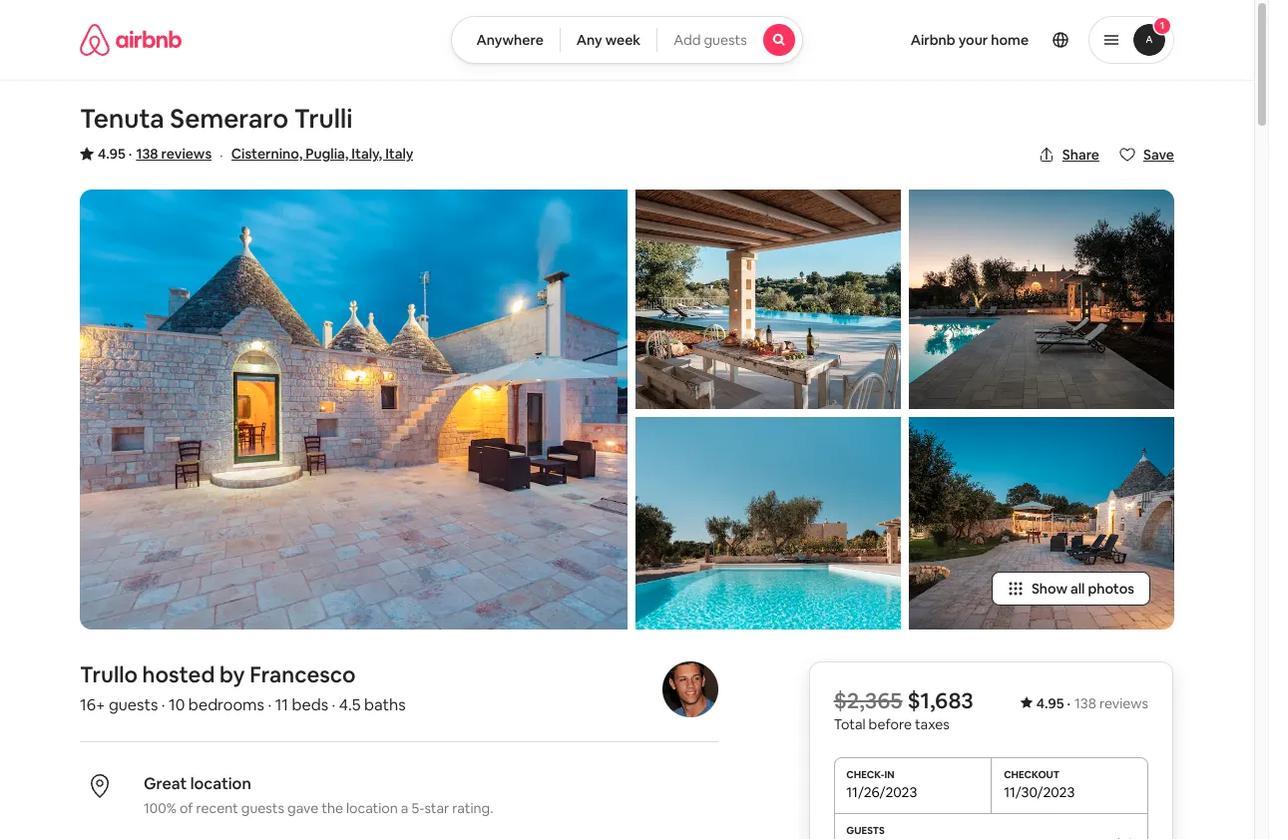 Task type: describe. For each thing, give the bounding box(es) containing it.
bedrooms
[[188, 694, 264, 715]]

cisternino, puglia, italy, italy button
[[231, 142, 414, 166]]

any
[[577, 31, 602, 49]]

show all photos
[[1032, 579, 1135, 597]]

recent
[[196, 799, 238, 817]]

1 horizontal spatial 4.95 · 138 reviews
[[1037, 694, 1149, 712]]

save button
[[1112, 138, 1183, 172]]

airbnb your home
[[911, 31, 1029, 49]]

1 horizontal spatial 4.95
[[1037, 694, 1064, 712]]

$1,683
[[908, 686, 974, 714]]

4.5
[[339, 694, 361, 715]]

airbnb
[[911, 31, 956, 49]]

a
[[401, 799, 409, 817]]

show
[[1032, 579, 1068, 597]]

guests inside great location 100% of recent guests gave the location a 5-star rating.
[[241, 799, 284, 817]]

airbnb your home link
[[899, 19, 1041, 61]]

any week
[[577, 31, 641, 49]]

1 horizontal spatial reviews
[[1100, 694, 1149, 712]]

· down "tenuta"
[[129, 145, 132, 163]]

of
[[180, 799, 193, 817]]

show all photos button
[[992, 571, 1151, 605]]

rating.
[[452, 799, 493, 817]]

$2,365
[[835, 686, 903, 714]]

tenuta semeraro trulli image 4 image
[[909, 190, 1175, 409]]

guests inside trullo hosted by francesco 16+ guests · 10 bedrooms · 11 beds · 4.5 baths
[[109, 694, 158, 715]]

save
[[1144, 146, 1175, 164]]

trullo hosted by francesco 16+ guests · 10 bedrooms · 11 beds · 4.5 baths
[[80, 660, 406, 715]]

· down tenuta semeraro trulli
[[220, 145, 223, 166]]

cisternino,
[[231, 145, 303, 163]]

italy,
[[352, 145, 382, 163]]

1 horizontal spatial 138
[[1075, 694, 1097, 712]]

1
[[1160, 19, 1165, 32]]

· left 10
[[162, 694, 165, 715]]

taxes
[[916, 715, 950, 733]]

total
[[835, 715, 866, 733]]

100%
[[144, 799, 176, 817]]

add guests
[[674, 31, 747, 49]]

0 horizontal spatial 138
[[136, 145, 158, 163]]

0 horizontal spatial location
[[190, 773, 251, 794]]



Task type: vqa. For each thing, say whether or not it's contained in the screenshot.
Email associated with Listing
no



Task type: locate. For each thing, give the bounding box(es) containing it.
guests right add
[[704, 31, 747, 49]]

0 vertical spatial 4.95
[[98, 145, 126, 163]]

4.95 up 11/30/2023
[[1037, 694, 1064, 712]]

guests left the gave
[[241, 799, 284, 817]]

italy
[[385, 145, 414, 163]]

tenuta semeraro trulli image 5 image
[[909, 417, 1175, 629]]

· up 11/30/2023
[[1067, 694, 1071, 712]]

·
[[129, 145, 132, 163], [220, 145, 223, 166], [162, 694, 165, 715], [268, 694, 272, 715], [332, 694, 336, 715], [1067, 694, 1071, 712]]

4.95
[[98, 145, 126, 163], [1037, 694, 1064, 712]]

add
[[674, 31, 701, 49]]

0 vertical spatial guests
[[704, 31, 747, 49]]

4.95 down "tenuta"
[[98, 145, 126, 163]]

star
[[425, 799, 449, 817]]

share button
[[1031, 138, 1108, 172]]

guests
[[704, 31, 747, 49], [109, 694, 158, 715], [241, 799, 284, 817]]

home
[[991, 31, 1029, 49]]

5-
[[412, 799, 425, 817]]

0 vertical spatial 4.95 · 138 reviews
[[98, 145, 212, 163]]

tenuta semeraro trulli
[[80, 102, 353, 136]]

any week button
[[560, 16, 658, 64]]

baths
[[364, 694, 406, 715]]

by francesco
[[220, 660, 356, 688]]

0 horizontal spatial reviews
[[161, 145, 212, 163]]

1 vertical spatial guests
[[109, 694, 158, 715]]

tenuta semeraro trulli image 2 image
[[635, 190, 901, 409]]

hosted
[[142, 660, 215, 688]]

great
[[144, 773, 187, 794]]

1 vertical spatial 4.95 · 138 reviews
[[1037, 694, 1149, 712]]

1 vertical spatial reviews
[[1100, 694, 1149, 712]]

0 vertical spatial location
[[190, 773, 251, 794]]

trullo
[[80, 660, 138, 688]]

1 horizontal spatial location
[[346, 799, 398, 817]]

0 horizontal spatial 4.95
[[98, 145, 126, 163]]

tenuta semeraro trulli image 3 image
[[635, 417, 901, 629]]

great location 100% of recent guests gave the location a 5-star rating.
[[144, 773, 493, 817]]

learn more about the host, francesco. image
[[663, 661, 718, 717], [663, 661, 718, 717]]

before
[[869, 715, 913, 733]]

1 button
[[1089, 16, 1175, 64]]

1 vertical spatial location
[[346, 799, 398, 817]]

anywhere
[[476, 31, 544, 49]]

$2,365 $1,683 total before taxes
[[835, 686, 974, 733]]

1 vertical spatial 138
[[1075, 694, 1097, 712]]

0 horizontal spatial guests
[[109, 694, 158, 715]]

all
[[1071, 579, 1085, 597]]

None search field
[[451, 16, 803, 64]]

138 reviews button
[[136, 144, 212, 164]]

beds
[[292, 694, 328, 715]]

· left 4.5
[[332, 694, 336, 715]]

tenuta semeraro trulli image 1 image
[[80, 190, 627, 629]]

tenuta
[[80, 102, 164, 136]]

· left 11 at the bottom left of the page
[[268, 694, 272, 715]]

11
[[275, 694, 288, 715]]

4.95 · 138 reviews
[[98, 145, 212, 163], [1037, 694, 1149, 712]]

trulli
[[294, 102, 353, 136]]

2 horizontal spatial guests
[[704, 31, 747, 49]]

16+
[[80, 694, 105, 715]]

the
[[322, 799, 343, 817]]

share
[[1063, 146, 1100, 164]]

11/30/2023
[[1004, 783, 1075, 801]]

2 vertical spatial guests
[[241, 799, 284, 817]]

profile element
[[827, 0, 1175, 80]]

11/26/2023
[[847, 783, 917, 801]]

guests down trullo
[[109, 694, 158, 715]]

your
[[959, 31, 988, 49]]

guests inside button
[[704, 31, 747, 49]]

puglia,
[[306, 145, 349, 163]]

week
[[605, 31, 641, 49]]

138
[[136, 145, 158, 163], [1075, 694, 1097, 712]]

location
[[190, 773, 251, 794], [346, 799, 398, 817]]

1 horizontal spatial guests
[[241, 799, 284, 817]]

reviews
[[161, 145, 212, 163], [1100, 694, 1149, 712]]

anywhere button
[[451, 16, 561, 64]]

semeraro
[[170, 102, 289, 136]]

1 vertical spatial 4.95
[[1037, 694, 1064, 712]]

· cisternino, puglia, italy, italy
[[220, 145, 414, 166]]

0 vertical spatial reviews
[[161, 145, 212, 163]]

10
[[169, 694, 185, 715]]

photos
[[1088, 579, 1135, 597]]

gave
[[287, 799, 318, 817]]

location up "recent"
[[190, 773, 251, 794]]

0 vertical spatial 138
[[136, 145, 158, 163]]

add guests button
[[657, 16, 803, 64]]

none search field containing anywhere
[[451, 16, 803, 64]]

location left a
[[346, 799, 398, 817]]

0 horizontal spatial 4.95 · 138 reviews
[[98, 145, 212, 163]]



